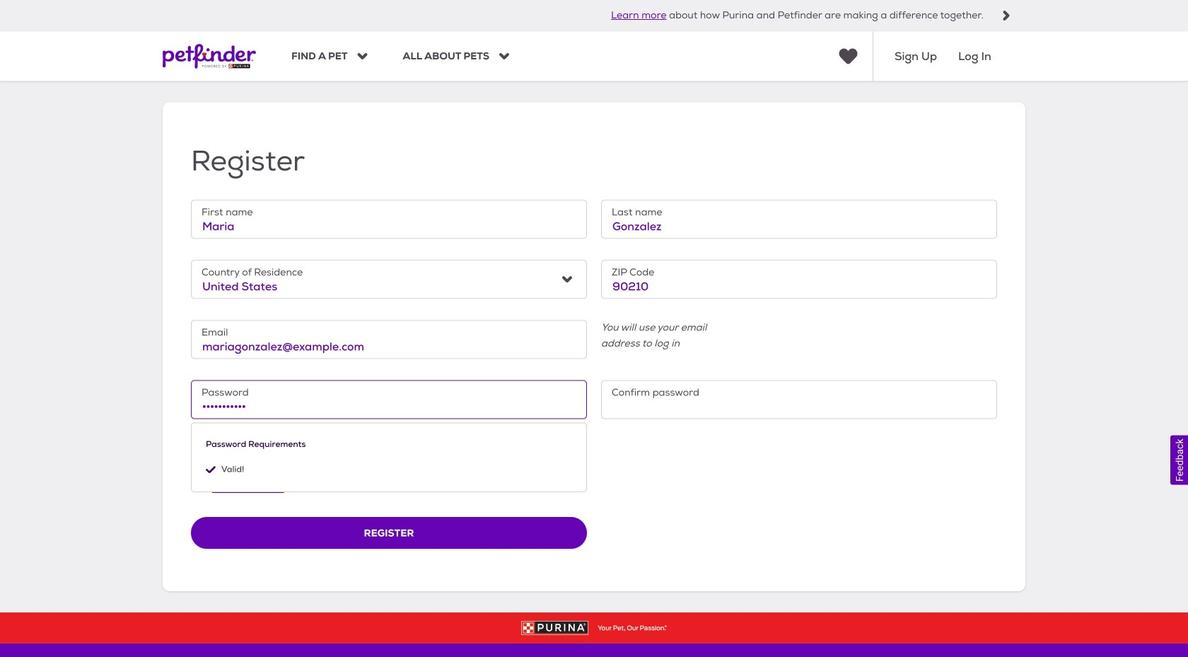 Task type: locate. For each thing, give the bounding box(es) containing it.
None email field
[[191, 320, 587, 359]]

None text field
[[191, 200, 587, 239], [601, 200, 998, 239], [191, 200, 587, 239], [601, 200, 998, 239]]

ZIP Code text field
[[601, 260, 998, 299]]

purina your pet, our passion image
[[0, 621, 1189, 635]]

None password field
[[191, 380, 587, 419], [601, 380, 998, 419], [191, 380, 587, 419], [601, 380, 998, 419]]

footer
[[0, 613, 1189, 657]]



Task type: vqa. For each thing, say whether or not it's contained in the screenshot.
Petfinder Logo
no



Task type: describe. For each thing, give the bounding box(es) containing it.
petfinder home image
[[163, 31, 256, 81]]



